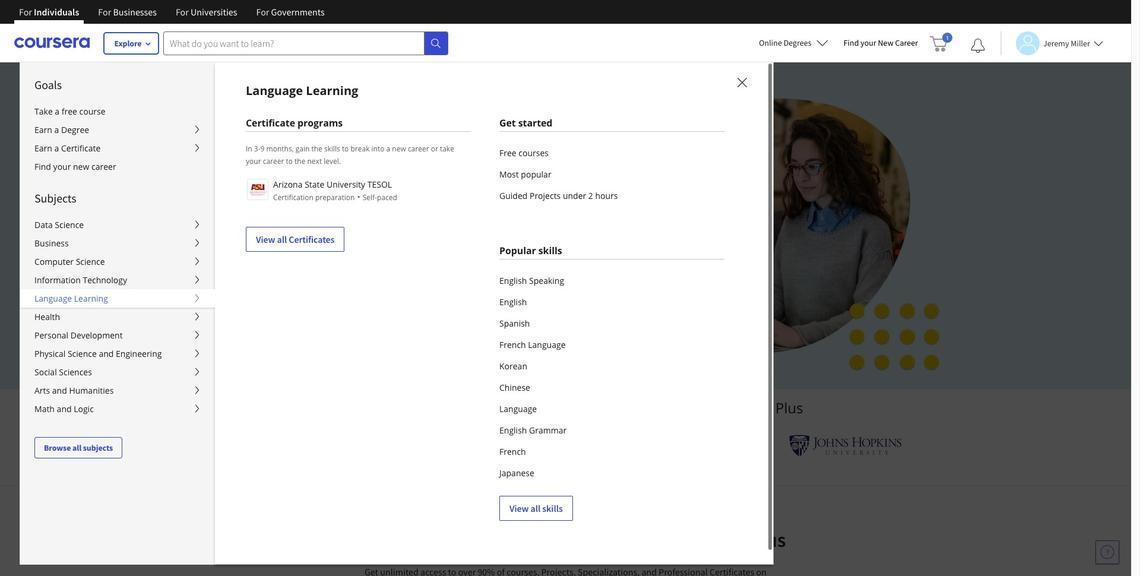 Task type: vqa. For each thing, say whether or not it's contained in the screenshot.
ARIZONA
yes



Task type: locate. For each thing, give the bounding box(es) containing it.
1 horizontal spatial language learning
[[246, 83, 358, 99]]

view for view all skills
[[510, 503, 529, 514]]

a for free
[[55, 106, 60, 117]]

sciences
[[59, 367, 92, 378]]

new down the earn a certificate
[[73, 161, 89, 172]]

0 vertical spatial science
[[55, 219, 84, 230]]

skills up invest in your professional goals with coursera plus
[[543, 503, 563, 514]]

english down universities
[[500, 425, 527, 436]]

hours
[[596, 190, 618, 201]]

1 horizontal spatial career
[[263, 156, 284, 166]]

science inside popup button
[[76, 256, 105, 267]]

explore button
[[104, 33, 159, 54]]

new inside explore menu element
[[73, 161, 89, 172]]

certificate programs
[[246, 116, 343, 130]]

language
[[246, 83, 303, 99], [34, 293, 72, 304], [528, 339, 566, 350], [500, 403, 537, 415]]

into
[[372, 144, 385, 154]]

spanish link
[[500, 313, 725, 334]]

1 vertical spatial earn
[[34, 143, 52, 154]]

google image
[[454, 435, 518, 457]]

french for french
[[500, 446, 526, 457]]

find your new career link
[[20, 157, 215, 176]]

english down popular
[[500, 275, 527, 286]]

arizona state university tesol certification preparation • self-paced
[[273, 179, 397, 203]]

0 horizontal spatial all
[[72, 443, 81, 453]]

humanities
[[69, 385, 114, 396]]

3 english from the top
[[500, 425, 527, 436]]

1 vertical spatial the
[[295, 156, 306, 166]]

language learning down information technology
[[34, 293, 108, 304]]

0 vertical spatial all
[[277, 233, 287, 245]]

in left 2
[[574, 187, 585, 205]]

2 vertical spatial science
[[68, 348, 97, 359]]

physical
[[34, 348, 66, 359]]

the down gain
[[295, 156, 306, 166]]

with right the companies
[[679, 398, 708, 418]]

on
[[554, 166, 570, 184]]

in right the invest
[[402, 528, 418, 552]]

0 vertical spatial in
[[574, 187, 585, 205]]

english up spanish
[[500, 296, 527, 308]]

gain
[[296, 144, 310, 154]]

a down earn a degree
[[54, 143, 59, 154]]

your inside the "in 3-9 months, gain the skills to break into a new career or take your career to the next level."
[[246, 156, 261, 166]]

2 vertical spatial skills
[[543, 503, 563, 514]]

view up professional
[[510, 503, 529, 514]]

view inside view all skills link
[[510, 503, 529, 514]]

find your new career
[[34, 161, 116, 172]]

1 horizontal spatial in
[[574, 187, 585, 205]]

math
[[34, 403, 55, 415]]

1 horizontal spatial to
[[327, 166, 340, 184]]

view down subscription
[[256, 233, 275, 245]]

3 for from the left
[[176, 6, 189, 18]]

career down "months," at the left of page
[[263, 156, 284, 166]]

find inside find your new career link
[[34, 161, 51, 172]]

close image
[[734, 74, 750, 90], [734, 74, 750, 90], [734, 74, 750, 90]]

english inside english speaking link
[[500, 275, 527, 286]]

or
[[431, 144, 438, 154]]

view inside view all certificates link
[[256, 233, 275, 245]]

1 vertical spatial science
[[76, 256, 105, 267]]

1 horizontal spatial learning
[[306, 83, 358, 99]]

2 horizontal spatial career
[[408, 144, 429, 154]]

popular
[[521, 169, 552, 180]]

1 earn from the top
[[34, 124, 52, 135]]

for left businesses
[[98, 6, 111, 18]]

invest
[[345, 528, 398, 552]]

find for find your new career
[[844, 37, 859, 48]]

and up english grammar link
[[574, 398, 599, 418]]

projects
[[530, 190, 561, 201]]

0 vertical spatial find
[[844, 37, 859, 48]]

0 vertical spatial skills
[[324, 144, 340, 154]]

9
[[261, 144, 265, 154]]

to down the level.
[[327, 166, 340, 184]]

programs
[[298, 116, 343, 130]]

0 horizontal spatial view
[[256, 233, 275, 245]]

2 earn from the top
[[34, 143, 52, 154]]

engineering
[[116, 348, 162, 359]]

universities
[[494, 398, 570, 418]]

find inside find your new career link
[[844, 37, 859, 48]]

0 vertical spatial certificate
[[246, 116, 295, 130]]

arizona
[[273, 179, 303, 190]]

0 vertical spatial learning
[[306, 83, 358, 99]]

free courses link
[[500, 143, 725, 164]]

science inside dropdown button
[[55, 219, 84, 230]]

english for english
[[500, 296, 527, 308]]

for businesses
[[98, 6, 157, 18]]

browse all subjects
[[44, 443, 113, 453]]

started
[[518, 116, 553, 130]]

arts and humanities
[[34, 385, 114, 396]]

0 vertical spatial with
[[679, 398, 708, 418]]

english for english grammar
[[500, 425, 527, 436]]

language inside dropdown button
[[34, 293, 72, 304]]

2 english from the top
[[500, 296, 527, 308]]

english inside english link
[[500, 296, 527, 308]]

4 for from the left
[[256, 6, 269, 18]]

english link
[[500, 292, 725, 313]]

language down information
[[34, 293, 72, 304]]

earn for earn a certificate
[[34, 143, 52, 154]]

0 vertical spatial english
[[500, 275, 527, 286]]

1 vertical spatial with
[[625, 528, 664, 552]]

in
[[246, 144, 252, 154]]

new inside the "in 3-9 months, gain the skills to break into a new career or take your career to the next level."
[[392, 144, 406, 154]]

for left universities
[[176, 6, 189, 18]]

language learning menu item
[[214, 0, 1141, 576]]

most popular link
[[500, 164, 725, 185]]

1 vertical spatial skills
[[539, 244, 562, 257]]

and right arts
[[52, 385, 67, 396]]

a inside the "in 3-9 months, gain the skills to break into a new career or take your career to the next level."
[[386, 144, 390, 154]]

university of michigan image
[[556, 429, 587, 462]]

a for certificate
[[54, 143, 59, 154]]

learning down information technology
[[74, 293, 108, 304]]

the up next
[[312, 144, 322, 154]]

find your new career
[[844, 37, 918, 48]]

1 for from the left
[[19, 6, 32, 18]]

0 horizontal spatial language learning
[[34, 293, 108, 304]]

1 vertical spatial certificate
[[61, 143, 101, 154]]

online degrees
[[759, 37, 812, 48]]

science inside popup button
[[68, 348, 97, 359]]

1 vertical spatial language learning
[[34, 293, 108, 304]]

and left logic
[[57, 403, 72, 415]]

arts
[[34, 385, 50, 396]]

None search field
[[163, 31, 448, 55]]

arts and humanities button
[[20, 381, 215, 400]]

preparation
[[315, 192, 355, 203]]

for left governments
[[256, 6, 269, 18]]

science down the personal development
[[68, 348, 97, 359]]

and inside dropdown button
[[57, 403, 72, 415]]

1 vertical spatial view
[[510, 503, 529, 514]]

0 vertical spatial the
[[312, 144, 322, 154]]

0 vertical spatial language learning
[[246, 83, 358, 99]]

2 french from the top
[[500, 446, 526, 457]]

your inside explore menu element
[[53, 161, 71, 172]]

degree
[[61, 124, 89, 135]]

coursera plus image
[[221, 112, 402, 129]]

all inside button
[[72, 443, 81, 453]]

japanese
[[500, 468, 535, 479]]

2 for from the left
[[98, 6, 111, 18]]

1 horizontal spatial new
[[392, 144, 406, 154]]

with right goals
[[625, 528, 664, 552]]

access
[[284, 166, 324, 184]]

1 vertical spatial english
[[500, 296, 527, 308]]

0 horizontal spatial in
[[402, 528, 418, 552]]

all for skills
[[531, 503, 541, 514]]

earn down earn a degree
[[34, 143, 52, 154]]

guided
[[500, 190, 528, 201]]

7,000+
[[343, 166, 384, 184]]

1 vertical spatial french
[[500, 446, 526, 457]]

leading
[[442, 398, 491, 418]]

new right into
[[392, 144, 406, 154]]

0 vertical spatial earn
[[34, 124, 52, 135]]

learning
[[306, 83, 358, 99], [74, 293, 108, 304]]

learning up programs
[[306, 83, 358, 99]]

japanese link
[[500, 463, 725, 484]]

science up information technology
[[76, 256, 105, 267]]

0 vertical spatial view
[[256, 233, 275, 245]]

earn for earn a degree
[[34, 124, 52, 135]]

english grammar link
[[500, 420, 725, 441]]

1 horizontal spatial with
[[679, 398, 708, 418]]

johns hopkins university image
[[789, 435, 902, 457]]

0 horizontal spatial find
[[34, 161, 51, 172]]

3-
[[254, 144, 261, 154]]

show notifications image
[[971, 39, 986, 53]]

french
[[500, 339, 526, 350], [500, 446, 526, 457]]

1 horizontal spatial certificate
[[246, 116, 295, 130]]

development
[[71, 330, 123, 341]]

language learning inside language learning menu item
[[246, 83, 358, 99]]

science up business
[[55, 219, 84, 230]]

in inside unlimited access to 7,000+ world-class courses, hands-on projects, and job-ready certificate programs—all included in your subscription
[[574, 187, 585, 205]]

earn a certificate button
[[20, 139, 215, 157]]

unlimited
[[221, 166, 281, 184]]

close image
[[734, 74, 750, 90], [735, 75, 750, 90]]

science for data
[[55, 219, 84, 230]]

2 horizontal spatial all
[[531, 503, 541, 514]]

1 horizontal spatial find
[[844, 37, 859, 48]]

self-
[[363, 192, 377, 203]]

0 vertical spatial french
[[500, 339, 526, 350]]

guided projects under 2 hours
[[500, 190, 618, 201]]

0 horizontal spatial learning
[[74, 293, 108, 304]]

take
[[440, 144, 454, 154]]

1 vertical spatial all
[[72, 443, 81, 453]]

to down "months," at the left of page
[[286, 156, 293, 166]]

all for subjects
[[72, 443, 81, 453]]

earn down take on the top
[[34, 124, 52, 135]]

0 horizontal spatial certificate
[[61, 143, 101, 154]]

a left degree
[[54, 124, 59, 135]]

career
[[408, 144, 429, 154], [263, 156, 284, 166], [91, 161, 116, 172]]

0 horizontal spatial the
[[295, 156, 306, 166]]

math and logic
[[34, 403, 94, 415]]

social sciences
[[34, 367, 92, 378]]

2 vertical spatial english
[[500, 425, 527, 436]]

english inside english grammar link
[[500, 425, 527, 436]]

1 vertical spatial new
[[73, 161, 89, 172]]

skills up the level.
[[324, 144, 340, 154]]

1 french from the top
[[500, 339, 526, 350]]

unlimited access to 7,000+ world-class courses, hands-on projects, and job-ready certificate programs—all included in your subscription
[[221, 166, 585, 226]]

1 horizontal spatial the
[[312, 144, 322, 154]]

for left the individuals
[[19, 6, 32, 18]]

for for individuals
[[19, 6, 32, 18]]

and inside unlimited access to 7,000+ world-class courses, hands-on projects, and job-ready certificate programs—all included in your subscription
[[277, 187, 300, 205]]

find down the earn a certificate
[[34, 161, 51, 172]]

all for certificates
[[277, 233, 287, 245]]

banner navigation
[[10, 0, 334, 33]]

career down earn a certificate popup button
[[91, 161, 116, 172]]

professional
[[466, 528, 572, 552]]

language learning up coursera plus "image"
[[246, 83, 358, 99]]

certificate up 9
[[246, 116, 295, 130]]

programs—all
[[428, 187, 515, 205]]

skills up "speaking"
[[539, 244, 562, 257]]

to left break
[[342, 144, 349, 154]]

french up the korean
[[500, 339, 526, 350]]

find left new
[[844, 37, 859, 48]]

for for governments
[[256, 6, 269, 18]]

ready
[[327, 187, 361, 205]]

all down subscription
[[277, 233, 287, 245]]

0 horizontal spatial with
[[625, 528, 664, 552]]

0 horizontal spatial new
[[73, 161, 89, 172]]

computer science
[[34, 256, 105, 267]]

for
[[19, 6, 32, 18], [98, 6, 111, 18], [176, 6, 189, 18], [256, 6, 269, 18]]

0 horizontal spatial to
[[286, 156, 293, 166]]

0 vertical spatial new
[[392, 144, 406, 154]]

certificate up the 'find your new career'
[[61, 143, 101, 154]]

all up professional
[[531, 503, 541, 514]]

0 horizontal spatial career
[[91, 161, 116, 172]]

most
[[500, 169, 519, 180]]

universities
[[191, 6, 237, 18]]

and up subscription
[[277, 187, 300, 205]]

1 horizontal spatial all
[[277, 233, 287, 245]]

a left free
[[55, 106, 60, 117]]

to
[[342, 144, 349, 154], [286, 156, 293, 166], [327, 166, 340, 184]]

1 vertical spatial learning
[[74, 293, 108, 304]]

1 vertical spatial find
[[34, 161, 51, 172]]

help center image
[[1101, 545, 1115, 560]]

list
[[500, 143, 725, 207]]

view all skills list
[[500, 270, 725, 521]]

spanish
[[500, 318, 530, 329]]

view
[[256, 233, 275, 245], [510, 503, 529, 514]]

career left or
[[408, 144, 429, 154]]

french up japanese
[[500, 446, 526, 457]]

language learning group
[[20, 0, 1141, 576]]

1 english from the top
[[500, 275, 527, 286]]

french for french language
[[500, 339, 526, 350]]

all right browse
[[72, 443, 81, 453]]

and
[[277, 187, 300, 205], [99, 348, 114, 359], [52, 385, 67, 396], [574, 398, 599, 418], [57, 403, 72, 415]]

a right into
[[386, 144, 390, 154]]

earn a certificate
[[34, 143, 101, 154]]

1 horizontal spatial view
[[510, 503, 529, 514]]

language up certificate programs
[[246, 83, 303, 99]]

skills
[[324, 144, 340, 154], [539, 244, 562, 257], [543, 503, 563, 514]]

personal
[[34, 330, 68, 341]]

2 vertical spatial all
[[531, 503, 541, 514]]



Task type: describe. For each thing, give the bounding box(es) containing it.
skills inside the "in 3-9 months, gain the skills to break into a new career or take your career to the next level."
[[324, 144, 340, 154]]

free courses
[[500, 147, 549, 159]]

for universities
[[176, 6, 237, 18]]

What do you want to learn? text field
[[163, 31, 425, 55]]

speaking
[[529, 275, 564, 286]]

university
[[327, 179, 365, 190]]

language down chinese
[[500, 403, 537, 415]]

data science button
[[20, 216, 215, 234]]

social
[[34, 367, 57, 378]]

get started
[[500, 116, 553, 130]]

for for businesses
[[98, 6, 111, 18]]

under
[[563, 190, 586, 201]]

information technology
[[34, 274, 127, 286]]

find for find your new career
[[34, 161, 51, 172]]

goals
[[576, 528, 621, 552]]

tesol
[[368, 179, 392, 190]]

popular skills
[[500, 244, 562, 257]]

partnername logo image
[[247, 179, 269, 200]]

jeremy miller
[[1044, 38, 1091, 48]]

language down spanish
[[528, 339, 566, 350]]

technology
[[83, 274, 127, 286]]

view all skills
[[510, 503, 563, 514]]

get
[[500, 116, 516, 130]]

courses
[[519, 147, 549, 159]]

career inside explore menu element
[[91, 161, 116, 172]]

data science
[[34, 219, 84, 230]]

physical science and engineering
[[34, 348, 162, 359]]

0 vertical spatial coursera
[[711, 398, 772, 418]]

subjects
[[83, 443, 113, 453]]

for individuals
[[19, 6, 79, 18]]

explore menu element
[[20, 62, 215, 459]]

french link
[[500, 441, 725, 463]]

logic
[[74, 403, 94, 415]]

view for view all certificates
[[256, 233, 275, 245]]

certificate inside language learning menu item
[[246, 116, 295, 130]]

view all skills link
[[500, 496, 573, 521]]

subscription
[[253, 208, 328, 226]]

science for physical
[[68, 348, 97, 359]]

online degrees button
[[750, 30, 838, 56]]

science for computer
[[76, 256, 105, 267]]

invest in your professional goals with coursera plus
[[345, 528, 786, 552]]

personal development
[[34, 330, 123, 341]]

0 vertical spatial plus
[[776, 398, 804, 418]]

subjects
[[34, 191, 76, 206]]

jeremy
[[1044, 38, 1070, 48]]

governments
[[271, 6, 325, 18]]

jeremy miller button
[[1001, 31, 1104, 55]]

course
[[79, 106, 105, 117]]

learning inside menu item
[[306, 83, 358, 99]]

business button
[[20, 234, 215, 252]]

for for universities
[[176, 6, 189, 18]]

and down development
[[99, 348, 114, 359]]

english speaking
[[500, 275, 564, 286]]

world-
[[387, 166, 426, 184]]

computer science button
[[20, 252, 215, 271]]

•
[[357, 191, 360, 203]]

your inside unlimited access to 7,000+ world-class courses, hands-on projects, and job-ready certificate programs—all included in your subscription
[[221, 208, 249, 226]]

english speaking link
[[500, 270, 725, 292]]

language learning inside language learning dropdown button
[[34, 293, 108, 304]]

hands-
[[512, 166, 554, 184]]

companies
[[603, 398, 676, 418]]

1 vertical spatial in
[[402, 528, 418, 552]]

skills inside list
[[543, 503, 563, 514]]

view all certificates list
[[246, 178, 471, 252]]

coursera image
[[14, 33, 90, 52]]

degrees
[[784, 37, 812, 48]]

information technology button
[[20, 271, 215, 289]]

take
[[34, 106, 53, 117]]

learning inside dropdown button
[[74, 293, 108, 304]]

chinese link
[[500, 377, 725, 399]]

free
[[500, 147, 517, 159]]

certification
[[273, 192, 314, 203]]

paced
[[377, 192, 397, 203]]

most popular
[[500, 169, 552, 180]]

level.
[[324, 156, 341, 166]]

state
[[305, 179, 325, 190]]

in 3-9 months, gain the skills to break into a new career or take your career to the next level.
[[246, 144, 454, 166]]

english for english speaking
[[500, 275, 527, 286]]

health
[[34, 311, 60, 323]]

online
[[759, 37, 782, 48]]

free
[[62, 106, 77, 117]]

find your new career link
[[838, 36, 924, 50]]

individuals
[[34, 6, 79, 18]]

take a free course link
[[20, 102, 215, 121]]

browse
[[44, 443, 71, 453]]

to inside unlimited access to 7,000+ world-class courses, hands-on projects, and job-ready certificate programs—all included in your subscription
[[327, 166, 340, 184]]

job-
[[304, 187, 327, 205]]

french language
[[500, 339, 566, 350]]

shopping cart: 1 item image
[[930, 33, 953, 52]]

guided projects under 2 hours link
[[500, 185, 725, 207]]

list containing free courses
[[500, 143, 725, 207]]

courses,
[[459, 166, 509, 184]]

business
[[34, 238, 69, 249]]

korean link
[[500, 356, 725, 377]]

certificate inside popup button
[[61, 143, 101, 154]]

a for degree
[[54, 124, 59, 135]]

class
[[426, 166, 455, 184]]

next
[[307, 156, 322, 166]]

grammar
[[529, 425, 567, 436]]

browse all subjects button
[[34, 437, 122, 459]]

2 horizontal spatial to
[[342, 144, 349, 154]]

leading universities and companies with coursera plus
[[438, 398, 804, 418]]

take a free course
[[34, 106, 105, 117]]

1 vertical spatial plus
[[749, 528, 786, 552]]

korean
[[500, 361, 528, 372]]

1 vertical spatial coursera
[[668, 528, 745, 552]]



